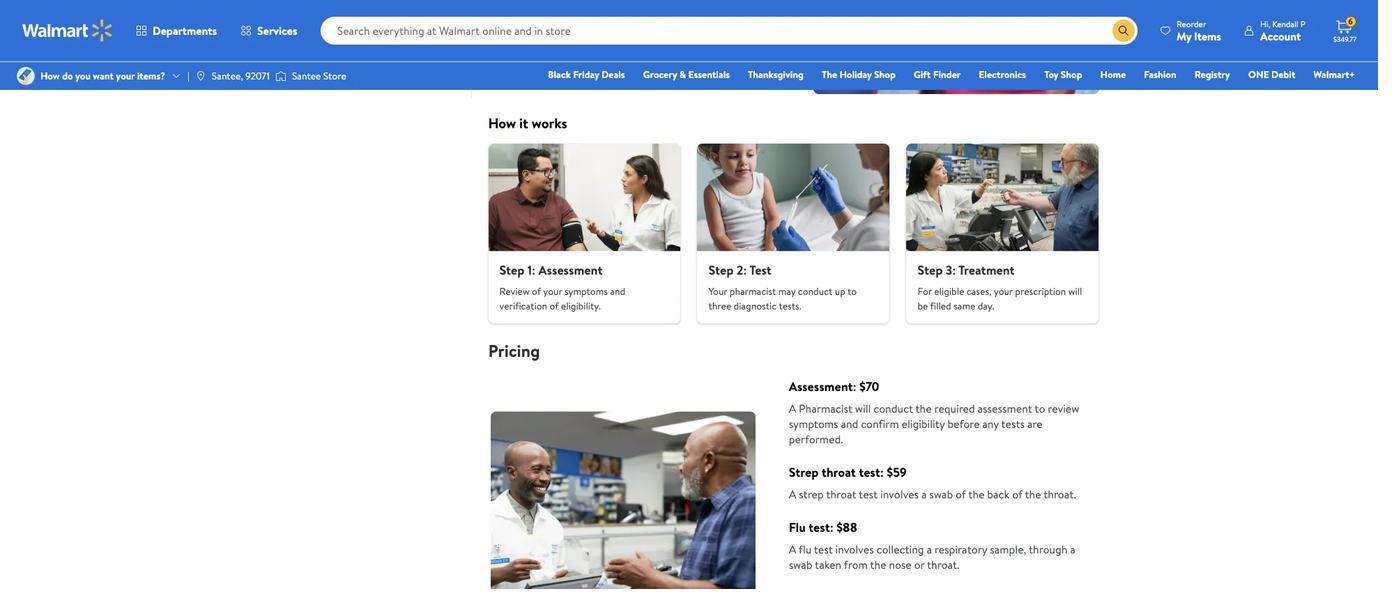 Task type: vqa. For each thing, say whether or not it's contained in the screenshot.
and
yes



Task type: describe. For each thing, give the bounding box(es) containing it.
do
[[62, 69, 73, 83]]

from
[[844, 557, 868, 572]]

at
[[532, 47, 540, 61]]

eligible.
[[741, 47, 773, 61]]

any
[[982, 416, 999, 431]]

swab inside flu test: $88 a flu test involves collecting a respiratory sample, through a swab taken from the nose or throat.
[[789, 557, 812, 572]]

services inside popup button
[[257, 23, 297, 38]]

strep
[[799, 486, 824, 502]]

test
[[749, 261, 772, 279]]

test: inside strep throat test: $59 a strep throat test involves a swab of the back of the throat.
[[859, 463, 884, 481]]

$349.77
[[1333, 34, 1357, 44]]

test inside strep throat test: $59 a strep throat test involves a swab of the back of the throat.
[[859, 486, 878, 502]]

of right back
[[1012, 486, 1023, 502]]

gift finder link
[[907, 67, 967, 82]]

symptoms inside step 1: assessment review of your symptoms and verification of eligibility.
[[565, 284, 608, 298]]

strep throat test: $59 a strep throat test involves a swab of the back of the throat.
[[789, 463, 1076, 502]]

one debit
[[1248, 68, 1295, 82]]

departments
[[153, 23, 217, 38]]

pricing
[[488, 338, 540, 362]]

grocery & essentials
[[643, 68, 730, 82]]

assessment: $70 a pharmacist will conduct the required assessment to review symptoms and confirm eligibility before any tests are performed.
[[789, 378, 1079, 447]]

0 horizontal spatial are
[[726, 47, 739, 61]]

a inside strep throat test: $59 a strep throat test involves a swab of the back of the throat.
[[789, 486, 796, 502]]

the inside flu test: $88 a flu test involves collecting a respiratory sample, through a swab taken from the nose or throat.
[[870, 557, 886, 572]]

2:
[[737, 261, 747, 279]]

list containing step 1: assessment
[[480, 144, 1107, 323]]

my
[[1177, 28, 1191, 44]]

up
[[835, 284, 845, 298]]

departments button
[[124, 14, 229, 47]]

92071
[[245, 69, 270, 83]]

a inside 'assessment: $70 a pharmacist will conduct the required assessment to review symptoms and confirm eligibility before any tests are performed.'
[[789, 401, 796, 416]]

how for how do you want your items?
[[40, 69, 60, 83]]

a right or
[[927, 541, 932, 557]]

how do you want your items?
[[40, 69, 165, 83]]

symptoms inside 'assessment: $70 a pharmacist will conduct the required assessment to review symptoms and confirm eligibility before any tests are performed.'
[[789, 416, 838, 431]]

1 vertical spatial throat
[[826, 486, 856, 502]]

walmart health image
[[282, 0, 310, 22]]

3:
[[946, 261, 956, 279]]

are inside 'assessment: $70 a pharmacist will conduct the required assessment to review symptoms and confirm eligibility before any tests are performed.'
[[1027, 416, 1043, 431]]

black friday deals
[[548, 68, 625, 82]]

filled
[[930, 299, 951, 313]]

finder
[[933, 68, 961, 82]]

hi, kendall p account
[[1260, 18, 1306, 44]]

it
[[519, 114, 528, 132]]

a inside flu test: $88 a flu test involves collecting a respiratory sample, through a swab taken from the nose or throat.
[[789, 541, 796, 557]]

shop inside the holiday shop link
[[874, 68, 896, 82]]

taken
[[815, 557, 841, 572]]

1 vertical spatial services
[[364, 52, 399, 66]]

treatment
[[958, 261, 1015, 279]]

test: inside flu test: $88 a flu test involves collecting a respiratory sample, through a swab taken from the nose or throat.
[[809, 518, 834, 536]]

conduct inside 'assessment: $70 a pharmacist will conduct the required assessment to review symptoms and confirm eligibility before any tests are performed.'
[[874, 401, 913, 416]]

walmart+ link
[[1307, 67, 1361, 82]]

assessment
[[978, 401, 1032, 416]]

 image for santee, 92071
[[195, 70, 206, 82]]

santee,
[[212, 69, 243, 83]]

review
[[1048, 401, 1079, 416]]

p
[[1301, 18, 1306, 30]]

confirm
[[861, 416, 899, 431]]

step 3: treatment list item
[[898, 144, 1107, 323]]

store
[[323, 69, 346, 83]]

$88
[[837, 518, 857, 536]]

a right the through
[[1070, 541, 1075, 557]]

be
[[918, 299, 928, 313]]

gift
[[914, 68, 931, 82]]

services button
[[229, 14, 309, 47]]

test inside flu test: $88 a flu test involves collecting a respiratory sample, through a swab taken from the nose or throat.
[[814, 541, 833, 557]]

day.
[[978, 299, 994, 313]]

works
[[532, 114, 567, 132]]

locations.
[[570, 47, 610, 61]]

and inside step 1: assessment review of your symptoms and verification of eligibility.
[[610, 284, 625, 298]]

performed.
[[789, 431, 843, 447]]

how it works
[[488, 114, 567, 132]]

involves inside flu test: $88 a flu test involves collecting a respiratory sample, through a swab taken from the nose or throat.
[[835, 541, 874, 557]]

black
[[548, 68, 571, 82]]

6 $349.77
[[1333, 15, 1357, 44]]

required
[[934, 401, 975, 416]]

if
[[700, 47, 705, 61]]

&
[[679, 68, 686, 82]]

collecting
[[877, 541, 924, 557]]

how for how it works
[[488, 114, 516, 132]]

of up verification
[[532, 284, 541, 298]]

santee
[[292, 69, 321, 83]]

search icon image
[[1118, 25, 1129, 36]]

step for step 2: test
[[709, 261, 734, 279]]

insurance
[[321, 52, 362, 66]]

reorder my items
[[1177, 18, 1221, 44]]

deals
[[602, 68, 625, 82]]

for
[[918, 284, 932, 298]]

walmart+
[[1313, 68, 1355, 82]]

eligible
[[934, 284, 964, 298]]

 image for santee store
[[275, 69, 286, 83]]

verification
[[499, 299, 547, 313]]

may
[[778, 284, 796, 298]]

eligibility
[[902, 416, 945, 431]]

the right back
[[1025, 486, 1041, 502]]

respiratory
[[935, 541, 987, 557]]

walmart image
[[22, 20, 113, 42]]

swab inside strep throat test: $59 a strep throat test involves a swab of the back of the throat.
[[929, 486, 953, 502]]

the
[[822, 68, 837, 82]]

account
[[1260, 28, 1301, 44]]

your right the want
[[116, 69, 135, 83]]

gift finder
[[914, 68, 961, 82]]

0 vertical spatial throat
[[822, 463, 856, 481]]

pharmacist inside the step 2: test your pharmacist may conduct up to three diagnostic tests.
[[730, 284, 776, 298]]

step 2: test your pharmacist may conduct up to three diagnostic tests.
[[709, 261, 857, 313]]

grocery
[[643, 68, 677, 82]]

fashion
[[1144, 68, 1176, 82]]

flu
[[789, 518, 806, 536]]

1 horizontal spatial you
[[708, 47, 723, 61]]

home link
[[1094, 67, 1132, 82]]

tests
[[1001, 416, 1025, 431]]

cases,
[[967, 284, 992, 298]]

toy shop link
[[1038, 67, 1089, 82]]

*available
[[488, 47, 529, 61]]

of left back
[[956, 486, 966, 502]]

registry
[[1195, 68, 1230, 82]]



Task type: locate. For each thing, give the bounding box(es) containing it.
to left review
[[1035, 401, 1045, 416]]

the left nose
[[870, 557, 886, 572]]

1 vertical spatial test
[[814, 541, 833, 557]]

one debit link
[[1242, 67, 1302, 82]]

0 horizontal spatial you
[[75, 69, 91, 83]]

test:
[[859, 463, 884, 481], [809, 518, 834, 536]]

will inside 'assessment: $70 a pharmacist will conduct the required assessment to review symptoms and confirm eligibility before any tests are performed.'
[[855, 401, 871, 416]]

0 horizontal spatial test:
[[809, 518, 834, 536]]

a inside strep throat test: $59 a strep throat test involves a swab of the back of the throat.
[[921, 486, 927, 502]]

shop inside toy shop link
[[1061, 68, 1082, 82]]

1 horizontal spatial throat.
[[1044, 486, 1076, 502]]

0 vertical spatial will
[[1068, 284, 1082, 298]]

1 horizontal spatial will
[[1068, 284, 1082, 298]]

services right insurance
[[364, 52, 399, 66]]

select
[[542, 47, 568, 61]]

your
[[630, 47, 648, 61], [116, 69, 135, 83], [543, 284, 562, 298], [994, 284, 1013, 298]]

1 vertical spatial and
[[841, 416, 858, 431]]

1 horizontal spatial test:
[[859, 463, 884, 481]]

assessment
[[538, 261, 603, 279]]

0 vertical spatial throat.
[[1044, 486, 1076, 502]]

0 horizontal spatial symptoms
[[565, 284, 608, 298]]

same
[[954, 299, 975, 313]]

shop right toy
[[1061, 68, 1082, 82]]

electronics
[[979, 68, 1026, 82]]

throat. inside flu test: $88 a flu test involves collecting a respiratory sample, through a swab taken from the nose or throat.
[[927, 557, 959, 572]]

your inside step 1: assessment review of your symptoms and verification of eligibility.
[[543, 284, 562, 298]]

1 vertical spatial conduct
[[874, 401, 913, 416]]

review
[[499, 284, 530, 298]]

throat.
[[1044, 486, 1076, 502], [927, 557, 959, 572]]

throat. inside strep throat test: $59 a strep throat test involves a swab of the back of the throat.
[[1044, 486, 1076, 502]]

are down walmart site-wide search box
[[726, 47, 739, 61]]

0 vertical spatial are
[[726, 47, 739, 61]]

will inside step 3: treatment for eligible cases, your prescription will be filled same day.
[[1068, 284, 1082, 298]]

thanksgiving link
[[742, 67, 810, 82]]

involves down the '$88'
[[835, 541, 874, 557]]

0 vertical spatial conduct
[[798, 284, 833, 298]]

1 horizontal spatial step
[[709, 261, 734, 279]]

1 horizontal spatial how
[[488, 114, 516, 132]]

debit
[[1272, 68, 1295, 82]]

walmart insurance services image
[[282, 45, 310, 72]]

1 vertical spatial you
[[75, 69, 91, 83]]

to right up
[[848, 284, 857, 298]]

$59
[[887, 463, 907, 481]]

0 horizontal spatial swab
[[789, 557, 812, 572]]

step inside the step 2: test your pharmacist may conduct up to three diagnostic tests.
[[709, 261, 734, 279]]

are
[[726, 47, 739, 61], [1027, 416, 1043, 431]]

swab left the taken
[[789, 557, 812, 572]]

ask
[[612, 47, 627, 61]]

0 vertical spatial symptoms
[[565, 284, 608, 298]]

step left 1:
[[499, 261, 524, 279]]

1 vertical spatial will
[[855, 401, 871, 416]]

0 horizontal spatial involves
[[835, 541, 874, 557]]

want
[[93, 69, 114, 83]]

0 vertical spatial test:
[[859, 463, 884, 481]]

0 horizontal spatial throat.
[[927, 557, 959, 572]]

1 horizontal spatial pharmacist
[[730, 284, 776, 298]]

swab up flu test: $88 a flu test involves collecting a respiratory sample, through a swab taken from the nose or throat.
[[929, 486, 953, 502]]

3 step from the left
[[918, 261, 943, 279]]

2 horizontal spatial step
[[918, 261, 943, 279]]

flu
[[799, 541, 811, 557]]

1 horizontal spatial involves
[[880, 486, 919, 502]]

symptoms
[[565, 284, 608, 298], [789, 416, 838, 431]]

the inside 'assessment: $70 a pharmacist will conduct the required assessment to review symptoms and confirm eligibility before any tests are performed.'
[[916, 401, 932, 416]]

eligibility.
[[561, 299, 601, 313]]

1 vertical spatial involves
[[835, 541, 874, 557]]

services down walmart health image
[[257, 23, 297, 38]]

electronics link
[[973, 67, 1032, 82]]

your up "day."
[[994, 284, 1013, 298]]

|
[[188, 69, 189, 83]]

1 horizontal spatial to
[[1035, 401, 1045, 416]]

0 horizontal spatial  image
[[195, 70, 206, 82]]

to inside the step 2: test your pharmacist may conduct up to three diagnostic tests.
[[848, 284, 857, 298]]

step for step 3: treatment
[[918, 261, 943, 279]]

1 vertical spatial pharmacist
[[730, 284, 776, 298]]

three
[[709, 299, 731, 313]]

0 vertical spatial you
[[708, 47, 723, 61]]

will right prescription
[[1068, 284, 1082, 298]]

0 vertical spatial services
[[257, 23, 297, 38]]

one
[[1248, 68, 1269, 82]]

to
[[848, 284, 857, 298], [1035, 401, 1045, 416]]

1 vertical spatial are
[[1027, 416, 1043, 431]]

toy
[[1044, 68, 1058, 82]]

pharmacist
[[651, 47, 697, 61], [730, 284, 776, 298]]

2 vertical spatial a
[[789, 541, 796, 557]]

holiday
[[840, 68, 872, 82]]

flu test: $88 a flu test involves collecting a respiratory sample, through a swab taken from the nose or throat.
[[789, 518, 1075, 572]]

thanksgiving
[[748, 68, 804, 82]]

0 vertical spatial pharmacist
[[651, 47, 697, 61]]

 image
[[17, 67, 35, 85]]

1 vertical spatial a
[[789, 486, 796, 502]]

0 horizontal spatial will
[[855, 401, 871, 416]]

pharmacist up diagnostic
[[730, 284, 776, 298]]

2 shop from the left
[[1061, 68, 1082, 82]]

throat. up the through
[[1044, 486, 1076, 502]]

conduct down "$70"
[[874, 401, 913, 416]]

0 vertical spatial involves
[[880, 486, 919, 502]]

0 vertical spatial to
[[848, 284, 857, 298]]

0 horizontal spatial services
[[257, 23, 297, 38]]

friday
[[573, 68, 599, 82]]

1 horizontal spatial and
[[841, 416, 858, 431]]

0 horizontal spatial pharmacist
[[651, 47, 697, 61]]

a left "pharmacist"
[[789, 401, 796, 416]]

0 horizontal spatial how
[[40, 69, 60, 83]]

your inside step 3: treatment for eligible cases, your prescription will be filled same day.
[[994, 284, 1013, 298]]

items
[[1194, 28, 1221, 44]]

conduct left up
[[798, 284, 833, 298]]

1 a from the top
[[789, 401, 796, 416]]

1 horizontal spatial shop
[[1061, 68, 1082, 82]]

0 horizontal spatial conduct
[[798, 284, 833, 298]]

a left the flu
[[789, 541, 796, 557]]

reorder
[[1177, 18, 1206, 30]]

you right do
[[75, 69, 91, 83]]

list
[[480, 144, 1107, 323]]

6
[[1348, 15, 1353, 27]]

1 horizontal spatial services
[[364, 52, 399, 66]]

0 horizontal spatial test
[[814, 541, 833, 557]]

back
[[987, 486, 1010, 502]]

1 horizontal spatial are
[[1027, 416, 1043, 431]]

step for step 1: assessment
[[499, 261, 524, 279]]

test: left $59
[[859, 463, 884, 481]]

1 horizontal spatial test
[[859, 486, 878, 502]]

3 a from the top
[[789, 541, 796, 557]]

1 vertical spatial throat.
[[927, 557, 959, 572]]

your
[[709, 284, 727, 298]]

step 1: assessment list item
[[480, 144, 689, 323]]

step 1: assessment review of your symptoms and verification of eligibility.
[[499, 261, 625, 313]]

are right tests
[[1027, 416, 1043, 431]]

0 horizontal spatial step
[[499, 261, 524, 279]]

Search search field
[[320, 17, 1138, 45]]

1 horizontal spatial symptoms
[[789, 416, 838, 431]]

test right strep
[[859, 486, 878, 502]]

2 a from the top
[[789, 486, 796, 502]]

black friday deals link
[[542, 67, 631, 82]]

0 vertical spatial and
[[610, 284, 625, 298]]

1 horizontal spatial swab
[[929, 486, 953, 502]]

registry link
[[1188, 67, 1236, 82]]

your right ask
[[630, 47, 648, 61]]

how left it
[[488, 114, 516, 132]]

throat. right or
[[927, 557, 959, 572]]

test right the flu
[[814, 541, 833, 557]]

of left eligibility.
[[550, 299, 559, 313]]

throat
[[822, 463, 856, 481], [826, 486, 856, 502]]

a
[[921, 486, 927, 502], [927, 541, 932, 557], [1070, 541, 1075, 557]]

pharmacist
[[799, 401, 852, 416]]

1 vertical spatial how
[[488, 114, 516, 132]]

your down assessment
[[543, 284, 562, 298]]

assessment:
[[789, 378, 856, 395]]

0 vertical spatial swab
[[929, 486, 953, 502]]

fashion link
[[1138, 67, 1183, 82]]

conduct inside the step 2: test your pharmacist may conduct up to three diagnostic tests.
[[798, 284, 833, 298]]

conduct
[[798, 284, 833, 298], [874, 401, 913, 416]]

*available at select locations. ask your pharmacist if you are eligible.
[[488, 47, 773, 61]]

the left back
[[968, 486, 985, 502]]

involves down $59
[[880, 486, 919, 502]]

0 vertical spatial how
[[40, 69, 60, 83]]

0 horizontal spatial to
[[848, 284, 857, 298]]

symptoms down assessment:
[[789, 416, 838, 431]]

a up flu test: $88 a flu test involves collecting a respiratory sample, through a swab taken from the nose or throat.
[[921, 486, 927, 502]]

pharmacist up &
[[651, 47, 697, 61]]

how left do
[[40, 69, 60, 83]]

 image right |
[[195, 70, 206, 82]]

will down "$70"
[[855, 401, 871, 416]]

1 step from the left
[[499, 261, 524, 279]]

 image
[[275, 69, 286, 83], [195, 70, 206, 82]]

strep
[[789, 463, 819, 481]]

the holiday shop link
[[816, 67, 902, 82]]

step 3: treatment for eligible cases, your prescription will be filled same day.
[[918, 261, 1082, 313]]

Walmart Site-Wide search field
[[320, 17, 1138, 45]]

shop right holiday
[[874, 68, 896, 82]]

step inside step 3: treatment for eligible cases, your prescription will be filled same day.
[[918, 261, 943, 279]]

step inside step 1: assessment review of your symptoms and verification of eligibility.
[[499, 261, 524, 279]]

 image right "92071"
[[275, 69, 286, 83]]

diagnostic
[[734, 299, 777, 313]]

or
[[914, 557, 925, 572]]

and
[[610, 284, 625, 298], [841, 416, 858, 431]]

step left 2:
[[709, 261, 734, 279]]

1 horizontal spatial  image
[[275, 69, 286, 83]]

step 2: test list item
[[689, 144, 898, 323]]

the left required
[[916, 401, 932, 416]]

0 vertical spatial a
[[789, 401, 796, 416]]

you
[[708, 47, 723, 61], [75, 69, 91, 83]]

you right if
[[708, 47, 723, 61]]

2 step from the left
[[709, 261, 734, 279]]

1 horizontal spatial conduct
[[874, 401, 913, 416]]

1 vertical spatial symptoms
[[789, 416, 838, 431]]

santee store
[[292, 69, 346, 83]]

1 shop from the left
[[874, 68, 896, 82]]

grocery & essentials link
[[637, 67, 736, 82]]

0 vertical spatial test
[[859, 486, 878, 502]]

and inside 'assessment: $70 a pharmacist will conduct the required assessment to review symptoms and confirm eligibility before any tests are performed.'
[[841, 416, 858, 431]]

services
[[257, 23, 297, 38], [364, 52, 399, 66]]

to inside 'assessment: $70 a pharmacist will conduct the required assessment to review symptoms and confirm eligibility before any tests are performed.'
[[1035, 401, 1045, 416]]

nose
[[889, 557, 912, 572]]

1 vertical spatial test:
[[809, 518, 834, 536]]

a left strep
[[789, 486, 796, 502]]

symptoms up eligibility.
[[565, 284, 608, 298]]

test: right flu
[[809, 518, 834, 536]]

a
[[789, 401, 796, 416], [789, 486, 796, 502], [789, 541, 796, 557]]

0 horizontal spatial and
[[610, 284, 625, 298]]

step left 3:
[[918, 261, 943, 279]]

involves inside strep throat test: $59 a strep throat test involves a swab of the back of the throat.
[[880, 486, 919, 502]]

1:
[[527, 261, 535, 279]]

1 vertical spatial to
[[1035, 401, 1045, 416]]

fy24 3130449 006 hw test treat new cp new modules 0721 bulleted list d.jpg image
[[490, 411, 755, 589]]

0 horizontal spatial shop
[[874, 68, 896, 82]]

1 vertical spatial swab
[[789, 557, 812, 572]]

toy shop
[[1044, 68, 1082, 82]]

insurance services
[[321, 52, 399, 66]]

sample,
[[990, 541, 1026, 557]]

through
[[1029, 541, 1067, 557]]

home
[[1100, 68, 1126, 82]]

santee, 92071
[[212, 69, 270, 83]]

hi,
[[1260, 18, 1270, 30]]



